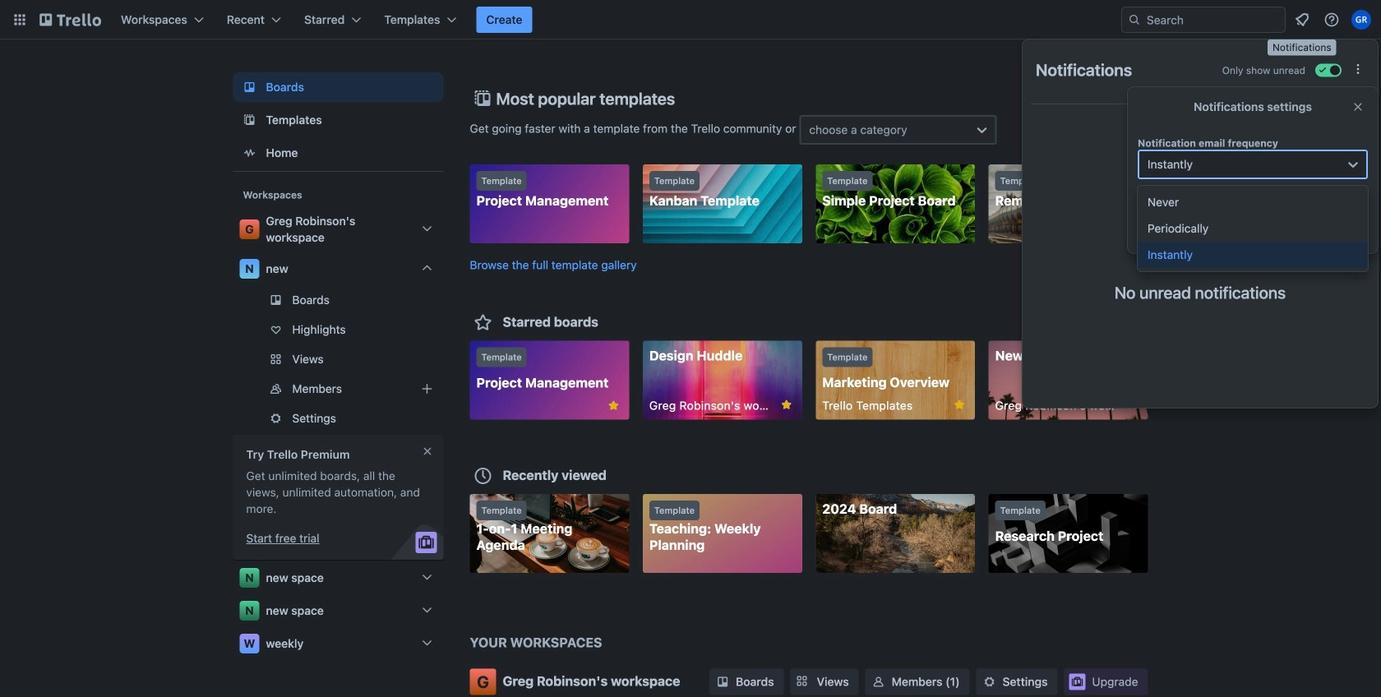 Task type: describe. For each thing, give the bounding box(es) containing it.
0 notifications image
[[1292, 10, 1312, 30]]

primary element
[[0, 0, 1381, 39]]

click to unstar this board. it will be removed from your starred list. image
[[606, 398, 621, 413]]

board image
[[240, 77, 259, 97]]

home image
[[240, 143, 259, 163]]

1 click to unstar this board. it will be removed from your starred list. image from the left
[[779, 398, 794, 412]]

3 sm image from the left
[[981, 674, 998, 690]]

Search field
[[1121, 7, 1286, 33]]

2 sm image from the left
[[870, 674, 887, 690]]



Task type: vqa. For each thing, say whether or not it's contained in the screenshot.
Click to unstar this board. It will be removed from your starred list. image
yes



Task type: locate. For each thing, give the bounding box(es) containing it.
0 horizontal spatial click to unstar this board. it will be removed from your starred list. image
[[779, 398, 794, 412]]

2 click to unstar this board. it will be removed from your starred list. image from the left
[[952, 398, 967, 412]]

greg robinson (gregrobinson96) image
[[1352, 10, 1371, 30]]

0 horizontal spatial sm image
[[715, 674, 731, 690]]

back to home image
[[39, 7, 101, 33]]

tooltip
[[1268, 39, 1337, 56]]

open information menu image
[[1324, 12, 1340, 28]]

taco image
[[1156, 147, 1244, 257]]

close popover image
[[1352, 100, 1365, 113]]

template board image
[[240, 110, 259, 130]]

1 sm image from the left
[[715, 674, 731, 690]]

add image
[[417, 379, 437, 399]]

sm image
[[715, 674, 731, 690], [870, 674, 887, 690], [981, 674, 998, 690]]

1 horizontal spatial sm image
[[870, 674, 887, 690]]

2 horizontal spatial sm image
[[981, 674, 998, 690]]

search image
[[1128, 13, 1141, 26]]

1 horizontal spatial click to unstar this board. it will be removed from your starred list. image
[[952, 398, 967, 412]]

click to unstar this board. it will be removed from your starred list. image
[[779, 398, 794, 412], [952, 398, 967, 412]]



